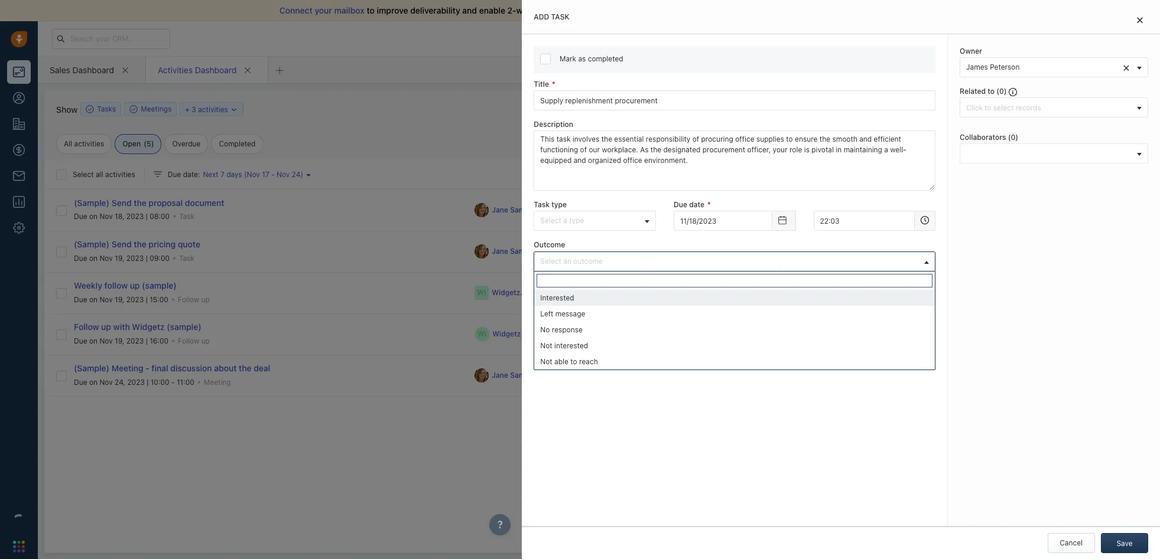 Task type: vqa. For each thing, say whether or not it's contained in the screenshot.
jane sampleton (sample)
yes



Task type: locate. For each thing, give the bounding box(es) containing it.
1 jane from the top
[[492, 206, 508, 215]]

complete down the -- text field
[[741, 247, 772, 256]]

follow up discussion
[[178, 337, 199, 346]]

Click to select records search field
[[964, 102, 1133, 114]]

| for (sample)
[[146, 295, 148, 304]]

to inside option
[[571, 357, 577, 366]]

1 horizontal spatial +
[[928, 150, 933, 159]]

not able to reach option
[[535, 354, 935, 370]]

1 horizontal spatial to
[[571, 357, 577, 366]]

task inside "×" tab panel
[[551, 12, 570, 21]]

2023 right the 24,
[[127, 378, 145, 387]]

1 vertical spatial widgetz.io (sample) link
[[493, 330, 562, 340]]

None search field
[[537, 274, 933, 288]]

all activities
[[64, 140, 104, 148]]

2023 for final
[[127, 378, 145, 387]]

outcome down "not able to reach" option
[[743, 371, 772, 380]]

2 vertical spatial jane sampleton (sample) link
[[492, 371, 580, 381]]

2023 right 18,
[[126, 212, 144, 221]]

(sample) up an
[[549, 247, 579, 256]]

1 vertical spatial meeting
[[204, 378, 231, 387]]

not inside option
[[541, 357, 553, 366]]

select inside dropdown button
[[541, 257, 562, 266]]

1 horizontal spatial add task
[[627, 105, 657, 114]]

2 vertical spatial (sample)
[[74, 364, 109, 374]]

1 vertical spatial the
[[134, 240, 146, 250]]

| left 08:00 on the left
[[146, 212, 148, 221]]

0 vertical spatial jane
[[492, 206, 508, 215]]

days right 21
[[900, 34, 915, 42]]

left message
[[541, 310, 585, 318]]

1 vertical spatial +
[[928, 150, 933, 159]]

outcome inside dropdown button
[[574, 257, 603, 266]]

widgetz.io left no
[[493, 330, 529, 339]]

no response option
[[535, 322, 935, 338]]

mark right "date"
[[722, 206, 739, 214]]

the up due on nov 18, 2023 | 08:00
[[134, 198, 146, 208]]

1 vertical spatial outcome
[[743, 371, 772, 380]]

- left final
[[146, 364, 149, 374]]

send up due on nov 18, 2023 | 08:00
[[112, 198, 132, 208]]

+1
[[589, 206, 596, 214], [589, 247, 596, 256], [570, 288, 578, 297], [570, 330, 578, 339]]

more
[[768, 105, 785, 114]]

0 vertical spatial follow
[[178, 295, 199, 304]]

0 vertical spatial 0
[[1000, 87, 1004, 96]]

1 vertical spatial connect
[[830, 150, 859, 159]]

1 vertical spatial task
[[179, 212, 194, 221]]

4 on from the top
[[89, 337, 98, 346]]

24,
[[115, 378, 125, 387]]

+ left 3
[[185, 105, 190, 114]]

due
[[168, 170, 181, 179], [674, 201, 687, 209], [74, 212, 87, 221], [74, 254, 87, 263], [74, 295, 87, 304], [74, 337, 87, 346], [74, 378, 87, 387]]

sales dashboard
[[50, 65, 114, 75]]

on left the 24,
[[89, 378, 98, 387]]

mark complete for quote
[[722, 247, 772, 256]]

list box containing interested
[[535, 290, 935, 370]]

0 vertical spatial not
[[541, 341, 553, 350]]

0 vertical spatial add task
[[534, 12, 570, 21]]

widgetz.io (sample) down left
[[493, 330, 562, 339]]

1 vertical spatial jane sampleton (sample) link
[[492, 247, 580, 257]]

on down weekly
[[89, 295, 98, 304]]

1 vertical spatial complete
[[741, 247, 772, 256]]

due for (sample) send the pricing quote
[[74, 254, 87, 263]]

1 on from the top
[[89, 212, 98, 221]]

7
[[220, 170, 225, 179]]

1 19, from the top
[[115, 254, 124, 263]]

dashboard up + 3 activities "link"
[[195, 65, 237, 75]]

mark as completed
[[560, 54, 624, 63]]

due for follow up with widgetz (sample)
[[74, 337, 87, 346]]

complete for quote
[[741, 247, 772, 256]]

follow
[[178, 295, 199, 304], [74, 322, 99, 332], [178, 337, 199, 346]]

mark complete right "date"
[[722, 206, 772, 214]]

improve
[[377, 5, 408, 15]]

add for add outcome "button" on the right bottom of the page
[[728, 371, 741, 380]]

0 horizontal spatial days
[[226, 170, 242, 179]]

not interested option
[[535, 338, 935, 354]]

| left 09:00
[[146, 254, 148, 263]]

widgetz.io
[[492, 289, 529, 298], [493, 330, 529, 339]]

meeting
[[112, 364, 143, 374], [204, 378, 231, 387]]

1 vertical spatial follow up
[[178, 337, 210, 346]]

- left 11:00
[[171, 378, 175, 387]]

task down document
[[179, 212, 194, 221]]

1 vertical spatial -
[[146, 364, 149, 374]]

+1 up "message" in the bottom of the page
[[570, 288, 578, 297]]

0 vertical spatial follow up
[[178, 295, 210, 304]]

add inside "button"
[[728, 371, 741, 380]]

3 jane sampleton (sample) link from the top
[[492, 371, 580, 381]]

jane for (sample) meeting - final discussion about the deal
[[492, 371, 508, 380]]

3 on from the top
[[89, 295, 98, 304]]

cancel
[[1060, 539, 1083, 548]]

widgetz.io left interested
[[492, 289, 529, 298]]

mark complete button down the -- text field
[[705, 242, 778, 262]]

widgetz.io for weekly follow up (sample)
[[492, 289, 529, 298]]

None text field
[[814, 211, 915, 231]]

(sample) up the due on nov 19, 2023 | 09:00
[[74, 240, 109, 250]]

0 vertical spatial 19,
[[115, 254, 124, 263]]

22:00
[[833, 379, 853, 388]]

related to ( 0 )
[[960, 87, 1009, 96]]

21
[[891, 34, 898, 42]]

widgets
[[995, 92, 1021, 101]]

+
[[185, 105, 190, 114], [928, 150, 933, 159]]

jane sampleton (sample) link up select a type
[[492, 205, 580, 215]]

dashboard for activities dashboard
[[195, 65, 237, 75]]

conferencing
[[882, 150, 926, 159]]

2 vertical spatial select
[[541, 257, 562, 266]]

2 sampleton from the top
[[510, 247, 547, 256]]

1 jane sampleton (sample) link from the top
[[492, 205, 580, 215]]

0 vertical spatial +
[[185, 105, 190, 114]]

0 horizontal spatial calendar
[[847, 121, 881, 131]]

calendar right my
[[847, 121, 881, 131]]

1 (sample) from the top
[[74, 198, 109, 208]]

1 horizontal spatial 0
[[1011, 133, 1016, 142]]

3 19, from the top
[[115, 337, 124, 346]]

1 horizontal spatial -
[[171, 378, 175, 387]]

10:00
[[151, 378, 169, 387]]

1 mark complete button from the top
[[705, 200, 778, 220]]

1 vertical spatial mark complete button
[[705, 242, 778, 262]]

mark complete
[[722, 206, 772, 214], [722, 247, 772, 256], [722, 288, 772, 297]]

sampleton up select a type
[[510, 206, 547, 215]]

follow left the with
[[74, 322, 99, 332]]

complete up left message option
[[741, 288, 772, 297]]

add task inside "×" tab panel
[[534, 12, 570, 21]]

peterson
[[990, 63, 1020, 72]]

widgetz
[[132, 322, 165, 332]]

( right 7
[[244, 170, 247, 179]]

(sample) for (sample) send the pricing quote
[[74, 240, 109, 250]]

1 horizontal spatial task
[[643, 105, 657, 114]]

2023 down weekly follow up (sample)
[[126, 295, 144, 304]]

2 jane sampleton (sample) from the top
[[492, 247, 579, 256]]

0 vertical spatial task
[[534, 201, 550, 209]]

sampleton
[[510, 206, 547, 215], [510, 247, 547, 256], [510, 371, 547, 380]]

follow up with widgetz (sample)
[[74, 322, 201, 332]]

not left the able
[[541, 357, 553, 366]]

mark complete for document
[[722, 206, 772, 214]]

( right collaborators
[[1008, 133, 1011, 142]]

add outcome button
[[710, 366, 778, 386]]

18,
[[115, 212, 124, 221]]

meeting
[[722, 105, 749, 114]]

document
[[185, 198, 224, 208]]

0 horizontal spatial -
[[146, 364, 149, 374]]

related
[[960, 87, 986, 96]]

task
[[534, 201, 550, 209], [179, 212, 194, 221], [179, 254, 194, 263]]

0 vertical spatial jane sampleton (sample)
[[492, 206, 579, 215]]

17 nov
[[833, 210, 859, 220]]

| for pricing
[[146, 254, 148, 263]]

3 jane from the top
[[492, 371, 508, 380]]

on down follow up with widgetz (sample)
[[89, 337, 98, 346]]

0 vertical spatial type
[[552, 201, 567, 209]]

2 19, from the top
[[115, 295, 124, 304]]

0 horizontal spatial type
[[552, 201, 567, 209]]

meeting up due on nov 24, 2023 | 10:00 - 11:00
[[112, 364, 143, 374]]

send for proposal
[[112, 198, 132, 208]]

3 (sample) from the top
[[74, 364, 109, 374]]

2 vertical spatial mark complete
[[722, 288, 772, 297]]

1 vertical spatial type
[[569, 217, 584, 225]]

title
[[534, 80, 549, 89]]

interested
[[541, 294, 574, 302]]

2 mark complete button from the top
[[705, 242, 778, 262]]

5
[[147, 140, 151, 148]]

mark for (sample) send the proposal document
[[722, 206, 739, 214]]

jane sampleton (sample) for (sample) send the pricing quote
[[492, 247, 579, 256]]

2 mark complete from the top
[[722, 247, 772, 256]]

24
[[292, 170, 301, 179]]

0 horizontal spatial +
[[185, 105, 190, 114]]

widgetz.io (sample) for follow up with widgetz (sample)
[[493, 330, 562, 339]]

follow up right 15:00
[[178, 295, 210, 304]]

calendar
[[847, 121, 881, 131], [935, 150, 965, 159]]

mark
[[560, 54, 577, 63], [722, 206, 739, 214], [722, 247, 739, 256], [722, 288, 739, 297]]

sampleton down not able to reach
[[510, 371, 547, 380]]

(sample) down all
[[74, 198, 109, 208]]

(sample) for (sample) meeting - final discussion about the deal
[[74, 364, 109, 374]]

connect left your at the left of page
[[280, 5, 313, 15]]

calendar up teams
[[935, 150, 965, 159]]

2 vertical spatial jane sampleton (sample)
[[492, 371, 579, 380]]

1 complete from the top
[[741, 206, 772, 214]]

add task inside button
[[627, 105, 657, 114]]

all
[[64, 140, 72, 148]]

1 vertical spatial activities
[[74, 140, 104, 148]]

0 vertical spatial mark complete
[[722, 206, 772, 214]]

2023 down (sample) send the pricing quote
[[126, 254, 144, 263]]

2 vertical spatial 19,
[[115, 337, 124, 346]]

1 vertical spatial jane sampleton (sample)
[[492, 247, 579, 256]]

list box
[[535, 290, 935, 370]]

2 jane sampleton (sample) link from the top
[[492, 247, 580, 257]]

2 vertical spatial jane
[[492, 371, 508, 380]]

activities inside "link"
[[198, 105, 228, 114]]

1 sampleton from the top
[[510, 206, 547, 215]]

0 horizontal spatial connect
[[280, 5, 313, 15]]

| left 15:00
[[146, 295, 148, 304]]

1 horizontal spatial days
[[900, 34, 915, 42]]

1 vertical spatial sampleton
[[510, 247, 547, 256]]

2023 down follow up with widgetz (sample)
[[126, 337, 144, 346]]

0 vertical spatial the
[[134, 198, 146, 208]]

follow for follow up with widgetz (sample)
[[178, 337, 199, 346]]

mark complete up left message option
[[722, 288, 772, 297]]

3
[[192, 105, 196, 114]]

1 jane sampleton (sample) from the top
[[492, 206, 579, 215]]

not inside option
[[541, 341, 553, 350]]

activities for 3
[[198, 105, 228, 114]]

mark left "as"
[[560, 54, 577, 63]]

0 vertical spatial -
[[271, 170, 275, 179]]

1 vertical spatial add task
[[627, 105, 657, 114]]

widgetz.io (sample) link up left
[[492, 288, 562, 298]]

follow up up discussion
[[178, 337, 210, 346]]

jane sampleton (sample) link
[[492, 205, 580, 215], [492, 247, 580, 257], [492, 371, 580, 381]]

1 vertical spatial mark complete
[[722, 247, 772, 256]]

0 horizontal spatial add task
[[534, 12, 570, 21]]

2 horizontal spatial activities
[[198, 105, 228, 114]]

2 complete from the top
[[741, 247, 772, 256]]

plans
[[965, 34, 983, 43]]

widgetz.io (sample) up left
[[492, 289, 561, 298]]

1 vertical spatial 0
[[1011, 133, 1016, 142]]

2 vertical spatial mark complete button
[[705, 283, 778, 303]]

add task
[[534, 12, 570, 21], [627, 105, 657, 114]]

3 mark complete button from the top
[[705, 283, 778, 303]]

0 vertical spatial to
[[367, 5, 375, 15]]

0 vertical spatial meeting
[[112, 364, 143, 374]]

jane sampleton (sample) link down select a type
[[492, 247, 580, 257]]

| for widgetz
[[146, 337, 148, 346]]

2 on from the top
[[89, 254, 98, 263]]

(sample) down the able
[[549, 371, 579, 380]]

1 not from the top
[[541, 341, 553, 350]]

follow for weekly follow up (sample)
[[178, 295, 199, 304]]

1 vertical spatial (sample)
[[74, 240, 109, 250]]

select down "outcome"
[[541, 257, 562, 266]]

1 mark complete from the top
[[722, 206, 772, 214]]

outcome
[[574, 257, 603, 266], [743, 371, 772, 380]]

2 vertical spatial -
[[171, 378, 175, 387]]

and
[[463, 5, 477, 15]]

jane sampleton (sample) up select a type
[[492, 206, 579, 215]]

2 vertical spatial activities
[[105, 170, 135, 179]]

1 dashboard from the left
[[72, 65, 114, 75]]

( right open
[[144, 140, 147, 148]]

sampleton for (sample) send the proposal document
[[510, 206, 547, 215]]

2 vertical spatial complete
[[741, 288, 772, 297]]

2 vertical spatial the
[[239, 364, 252, 374]]

james peterson
[[967, 63, 1020, 72]]

sampleton up select an outcome
[[510, 247, 547, 256]]

about
[[214, 364, 237, 374]]

activity
[[760, 143, 785, 152]]

(sample) down due on nov 19, 2023 | 16:00
[[74, 364, 109, 374]]

2 jane from the top
[[492, 247, 508, 256]]

0 vertical spatial activities
[[198, 105, 228, 114]]

|
[[146, 212, 148, 221], [146, 254, 148, 263], [146, 295, 148, 304], [146, 337, 148, 346], [147, 378, 149, 387]]

meeting down the 'about'
[[204, 378, 231, 387]]

complete down start typing the details about the task… text box
[[741, 206, 772, 214]]

to
[[367, 5, 375, 15], [988, 87, 995, 96], [571, 357, 577, 366]]

not down no
[[541, 341, 553, 350]]

the left pricing
[[134, 240, 146, 250]]

2 vertical spatial follow
[[178, 337, 199, 346]]

up right 15:00
[[201, 295, 210, 304]]

show
[[56, 104, 78, 114]]

due for weekly follow up (sample)
[[74, 295, 87, 304]]

2 not from the top
[[541, 357, 553, 366]]

interested
[[555, 341, 588, 350]]

1 vertical spatial widgetz.io (sample)
[[493, 330, 562, 339]]

mark complete button up left message option
[[705, 283, 778, 303]]

0 horizontal spatial task
[[551, 12, 570, 21]]

type up select a type
[[552, 201, 567, 209]]

not for not interested
[[541, 341, 553, 350]]

down image
[[230, 106, 238, 114]]

+1 up "interested"
[[570, 330, 578, 339]]

mark complete down the -- text field
[[722, 247, 772, 256]]

5 on from the top
[[89, 378, 98, 387]]

the left deal
[[239, 364, 252, 374]]

0
[[1000, 87, 1004, 96], [1011, 133, 1016, 142]]

add link link
[[971, 519, 998, 532]]

complete
[[741, 206, 772, 214], [741, 247, 772, 256], [741, 288, 772, 297]]

none search field inside "×" tab panel
[[537, 274, 933, 288]]

of
[[554, 5, 562, 15]]

follow up for follow up with widgetz (sample)
[[178, 337, 210, 346]]

0 vertical spatial select
[[73, 170, 94, 179]]

1 send from the top
[[112, 198, 132, 208]]

view
[[741, 143, 758, 152]]

2 vertical spatial sampleton
[[510, 371, 547, 380]]

jane sampleton (sample) up an
[[492, 247, 579, 256]]

final
[[152, 364, 168, 374]]

(sample)
[[74, 198, 109, 208], [74, 240, 109, 250], [74, 364, 109, 374]]

jane sampleton (sample)
[[492, 206, 579, 215], [492, 247, 579, 256], [492, 371, 579, 380]]

2 (sample) from the top
[[74, 240, 109, 250]]

0 vertical spatial widgetz.io
[[492, 289, 529, 298]]

select left all
[[73, 170, 94, 179]]

the
[[134, 198, 146, 208], [134, 240, 146, 250], [239, 364, 252, 374]]

1 horizontal spatial calendar
[[935, 150, 965, 159]]

1 vertical spatial 19,
[[115, 295, 124, 304]]

days right 7
[[226, 170, 242, 179]]

0 vertical spatial connect
[[280, 5, 313, 15]]

jane for (sample) send the proposal document
[[492, 206, 508, 215]]

email
[[565, 5, 585, 15]]

task up select a type
[[534, 201, 550, 209]]

select left a
[[541, 217, 562, 225]]

able
[[555, 357, 569, 366]]

on left 18,
[[89, 212, 98, 221]]

2 vertical spatial task
[[179, 254, 194, 263]]

due on nov 19, 2023 | 15:00
[[74, 295, 168, 304]]

widgetz.io (sample) link down left
[[493, 330, 562, 340]]

1 vertical spatial not
[[541, 357, 553, 366]]

1 vertical spatial widgetz.io
[[493, 330, 529, 339]]

1 horizontal spatial dashboard
[[195, 65, 237, 75]]

send up the due on nov 19, 2023 | 09:00
[[112, 240, 132, 250]]

0 vertical spatial widgetz.io (sample)
[[492, 289, 561, 298]]

+1 up select an outcome
[[589, 247, 596, 256]]

(sample) meeting - final discussion about the deal link
[[74, 364, 270, 374]]

view activity goals link
[[730, 142, 805, 152]]

task inside button
[[643, 105, 657, 114]]

add for add meeting button
[[706, 105, 720, 114]]

1 vertical spatial send
[[112, 240, 132, 250]]

2 horizontal spatial to
[[988, 87, 995, 96]]

× dialog
[[522, 0, 1160, 560]]

follow right 15:00
[[178, 295, 199, 304]]

1 horizontal spatial connect
[[830, 150, 859, 159]]

0 vertical spatial complete
[[741, 206, 772, 214]]

2023 for widgetz
[[126, 337, 144, 346]]

0 vertical spatial (sample)
[[74, 198, 109, 208]]

widgetz.io (sample) link for follow up with widgetz (sample)
[[493, 330, 562, 340]]

+1 for quote
[[589, 247, 596, 256]]

1 horizontal spatial meeting
[[204, 378, 231, 387]]

mark down the -- text field
[[722, 247, 739, 256]]

0 vertical spatial jane sampleton (sample) link
[[492, 205, 580, 215]]

outcome right an
[[574, 257, 603, 266]]

task for document
[[179, 212, 194, 221]]

due inside "×" tab panel
[[674, 201, 687, 209]]

on up weekly
[[89, 254, 98, 263]]

| for final
[[147, 378, 149, 387]]

way
[[516, 5, 532, 15]]

due on nov 19, 2023 | 09:00
[[74, 254, 170, 263]]

2 dashboard from the left
[[195, 65, 237, 75]]

select inside button
[[541, 217, 562, 225]]

due date:
[[168, 170, 200, 179]]

2 vertical spatial to
[[571, 357, 577, 366]]

19, down follow
[[115, 295, 124, 304]]

| left 10:00
[[147, 378, 149, 387]]

19, for send
[[115, 254, 124, 263]]

+1 right task type
[[589, 206, 596, 214]]

due on nov 24, 2023 | 10:00 - 11:00
[[74, 378, 194, 387]]

0 down peterson
[[1000, 87, 1004, 96]]

0 horizontal spatial outcome
[[574, 257, 603, 266]]

| left 16:00
[[146, 337, 148, 346]]

add inside "×" tab panel
[[534, 12, 549, 21]]

1 horizontal spatial activities
[[105, 170, 135, 179]]

3 jane sampleton (sample) from the top
[[492, 371, 579, 380]]

3 sampleton from the top
[[510, 371, 547, 380]]

not interested
[[541, 341, 588, 350]]

11:00
[[177, 378, 194, 387]]

mark for (sample) send the pricing quote
[[722, 247, 739, 256]]

task down quote
[[179, 254, 194, 263]]

1 horizontal spatial type
[[569, 217, 584, 225]]

send for pricing
[[112, 240, 132, 250]]

in
[[884, 34, 889, 42]]

0 vertical spatial sampleton
[[510, 206, 547, 215]]

mark up left message option
[[722, 288, 739, 297]]

connect left "video"
[[830, 150, 859, 159]]

- left 24
[[271, 170, 275, 179]]

widgetz.io (sample) link
[[492, 288, 562, 298], [493, 330, 562, 340]]

)
[[1004, 87, 1007, 96], [1016, 133, 1019, 142], [151, 140, 154, 148], [301, 170, 303, 179]]

0 horizontal spatial dashboard
[[72, 65, 114, 75]]

jane sampleton (sample) link down the able
[[492, 371, 580, 381]]

type right a
[[569, 217, 584, 225]]

jane sampleton (sample) down the able
[[492, 371, 579, 380]]

1 vertical spatial to
[[988, 87, 995, 96]]

2 send from the top
[[112, 240, 132, 250]]

task
[[551, 12, 570, 21], [643, 105, 657, 114]]



Task type: describe. For each thing, give the bounding box(es) containing it.
1 horizontal spatial 17
[[833, 210, 842, 220]]

reach
[[579, 357, 598, 366]]

follow
[[104, 281, 128, 291]]

on for follow up with widgetz (sample)
[[89, 337, 98, 346]]

(sample) up left
[[531, 289, 561, 298]]

jane sampleton (sample) for (sample) send the proposal document
[[492, 206, 579, 215]]

the for proposal
[[134, 198, 146, 208]]

next
[[203, 170, 218, 179]]

due date
[[674, 201, 705, 209]]

| for proposal
[[146, 212, 148, 221]]

close image
[[1137, 17, 1143, 24]]

2023 for (sample)
[[126, 295, 144, 304]]

collaborators ( 0 )
[[960, 133, 1019, 142]]

( right the configure
[[997, 87, 1000, 96]]

collaborators
[[960, 133, 1006, 142]]

not for not able to reach
[[541, 357, 553, 366]]

the for pricing
[[134, 240, 146, 250]]

microsoft teams
[[898, 167, 954, 176]]

(sample) for (sample) send the proposal document
[[74, 198, 109, 208]]

+1 for (sample)
[[570, 330, 578, 339]]

task for quote
[[179, 254, 194, 263]]

video
[[861, 150, 880, 159]]

microsoft
[[898, 167, 930, 176]]

08:00
[[150, 212, 170, 221]]

jane sampleton (sample) link for (sample) meeting - final discussion about the deal
[[492, 371, 580, 381]]

explore plans link
[[931, 31, 990, 46]]

your
[[315, 5, 332, 15]]

task inside "×" tab panel
[[534, 201, 550, 209]]

0 vertical spatial days
[[900, 34, 915, 42]]

+ 3 activities link
[[185, 104, 238, 115]]

add task button
[[607, 99, 663, 119]]

select for select an outcome
[[541, 257, 562, 266]]

conversations.
[[588, 5, 645, 15]]

owner
[[960, 47, 983, 56]]

connect for connect your mailbox to improve deliverability and enable 2-way sync of email conversations.
[[280, 5, 313, 15]]

follow up with widgetz (sample) link
[[74, 322, 201, 332]]

you don't have any links.
[[943, 505, 1026, 513]]

add outcome
[[728, 371, 772, 380]]

an
[[564, 257, 572, 266]]

jane for (sample) send the pricing quote
[[492, 247, 508, 256]]

tasks
[[97, 105, 116, 114]]

mark complete button for quote
[[705, 242, 778, 262]]

select all activities
[[73, 170, 135, 179]]

(sample) up select a type
[[549, 206, 579, 215]]

sync
[[534, 5, 552, 15]]

links.
[[1009, 505, 1026, 513]]

Search your CRM... text field
[[52, 29, 170, 49]]

not able to reach
[[541, 357, 598, 366]]

save button
[[1101, 534, 1149, 554]]

19, for up
[[115, 337, 124, 346]]

activities
[[158, 65, 193, 75]]

15:00
[[150, 295, 168, 304]]

1 vertical spatial follow
[[74, 322, 99, 332]]

trial
[[853, 34, 865, 42]]

select for select all activities
[[73, 170, 94, 179]]

widgetz.io (sample) for weekly follow up (sample)
[[492, 289, 561, 298]]

on for weekly follow up (sample)
[[89, 295, 98, 304]]

3 complete from the top
[[741, 288, 772, 297]]

20:00
[[833, 308, 853, 317]]

goals
[[787, 143, 805, 152]]

up right follow
[[130, 281, 140, 291]]

connect for connect video conferencing + calendar
[[830, 150, 859, 159]]

freshworks switcher image
[[13, 541, 25, 553]]

outcome inside "button"
[[743, 371, 772, 380]]

+ 3 activities
[[185, 105, 228, 114]]

0 vertical spatial calendar
[[847, 121, 881, 131]]

2023 for proposal
[[126, 212, 144, 221]]

up up discussion
[[201, 337, 210, 346]]

explore plans
[[937, 34, 983, 43]]

have
[[977, 505, 993, 513]]

select an outcome button
[[534, 252, 936, 272]]

configure widgets button
[[942, 90, 1027, 104]]

send email image
[[1043, 34, 1052, 44]]

due for (sample) meeting - final discussion about the deal
[[74, 378, 87, 387]]

mark complete button for document
[[705, 200, 778, 220]]

(sample) send the proposal document
[[74, 198, 224, 208]]

mark for weekly follow up (sample)
[[722, 288, 739, 297]]

on for (sample) send the proposal document
[[89, 212, 98, 221]]

19, for follow
[[115, 295, 124, 304]]

× tab panel
[[522, 0, 1160, 560]]

-- text field
[[674, 211, 772, 231]]

(sample) down left
[[531, 330, 562, 339]]

2-
[[508, 5, 516, 15]]

weekly follow up (sample) link
[[74, 281, 177, 291]]

complete for document
[[741, 206, 772, 214]]

widgetz.io (sample) link for weekly follow up (sample)
[[492, 288, 562, 298]]

follow up for weekly follow up (sample)
[[178, 295, 210, 304]]

list box inside "×" tab panel
[[535, 290, 935, 370]]

interested option
[[535, 290, 935, 306]]

any
[[995, 505, 1007, 513]]

0 horizontal spatial 17
[[262, 170, 269, 179]]

0 horizontal spatial meeting
[[112, 364, 143, 374]]

connect your mailbox link
[[280, 5, 367, 15]]

sampleton for (sample) meeting - final discussion about the deal
[[510, 371, 547, 380]]

due on nov 18, 2023 | 08:00
[[74, 212, 170, 221]]

select a type
[[541, 217, 584, 225]]

jane sampleton (sample) for (sample) meeting - final discussion about the deal
[[492, 371, 579, 380]]

connect video conferencing + calendar
[[830, 150, 965, 159]]

weekly follow up (sample)
[[74, 281, 177, 291]]

2023 for pricing
[[126, 254, 144, 263]]

19:00
[[833, 272, 852, 281]]

widgetz.io for follow up with widgetz (sample)
[[493, 330, 529, 339]]

Title text field
[[534, 91, 936, 111]]

select an outcome
[[541, 257, 603, 266]]

completed
[[219, 140, 256, 148]]

2 horizontal spatial -
[[271, 170, 275, 179]]

open ( 5 )
[[123, 140, 154, 148]]

teams
[[932, 167, 954, 176]]

pricing
[[149, 240, 176, 250]]

+2
[[589, 371, 597, 380]]

add for 'add task' button
[[627, 105, 641, 114]]

activities for all
[[105, 170, 135, 179]]

1 vertical spatial days
[[226, 170, 242, 179]]

+ inside + 3 activities "link"
[[185, 105, 190, 114]]

(sample) up 15:00
[[142, 281, 177, 291]]

type inside button
[[569, 217, 584, 225]]

proposal
[[149, 198, 183, 208]]

sampleton for (sample) send the pricing quote
[[510, 247, 547, 256]]

on for (sample) send the pricing quote
[[89, 254, 98, 263]]

select a type button
[[534, 211, 656, 231]]

open
[[123, 140, 141, 148]]

+1 for document
[[589, 206, 596, 214]]

09:00
[[150, 254, 170, 263]]

outcome
[[534, 241, 565, 250]]

due for (sample) send the proposal document
[[74, 212, 87, 221]]

left
[[541, 310, 554, 318]]

Start typing the details about the task… text field
[[534, 131, 936, 191]]

(sample) send the proposal document link
[[74, 198, 224, 208]]

mark inside "×" tab panel
[[560, 54, 577, 63]]

0 horizontal spatial activities
[[74, 140, 104, 148]]

microsoft teams button
[[880, 165, 960, 179]]

message
[[556, 310, 585, 318]]

(sample) up 16:00
[[167, 322, 201, 332]]

add meeting button
[[686, 99, 755, 119]]

3 mark complete from the top
[[722, 288, 772, 297]]

left message option
[[535, 306, 935, 322]]

(sample) send the pricing quote link
[[74, 240, 200, 250]]

on for (sample) meeting - final discussion about the deal
[[89, 378, 98, 387]]

weekly
[[74, 281, 102, 291]]

dashboard for sales dashboard
[[72, 65, 114, 75]]

activities dashboard
[[158, 65, 237, 75]]

(sample) meeting - final discussion about the deal
[[74, 364, 270, 374]]

up left the with
[[101, 322, 111, 332]]

jane sampleton (sample) link for (sample) send the pricing quote
[[492, 247, 580, 257]]

next 7 days ( nov 17 - nov 24 )
[[203, 170, 303, 179]]

configure
[[960, 92, 993, 101]]

explore
[[937, 34, 963, 43]]

0 horizontal spatial to
[[367, 5, 375, 15]]

jane sampleton (sample) link for (sample) send the proposal document
[[492, 205, 580, 215]]

your
[[837, 34, 851, 42]]

date
[[689, 201, 705, 209]]

with
[[113, 322, 130, 332]]

select for select a type
[[541, 217, 562, 225]]

0 horizontal spatial 0
[[1000, 87, 1004, 96]]

discussion
[[170, 364, 212, 374]]



